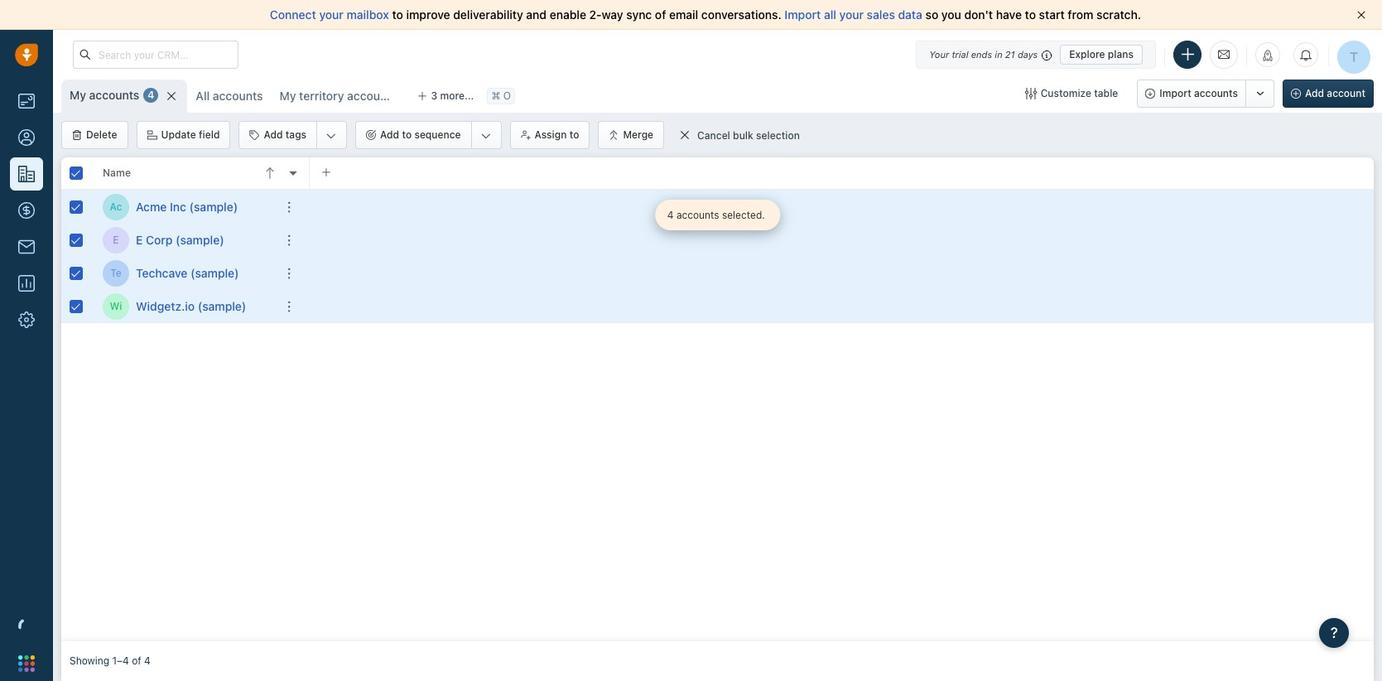 Task type: locate. For each thing, give the bounding box(es) containing it.
e for e
[[113, 234, 119, 246]]

⌘
[[492, 90, 501, 102]]

conversations.
[[702, 7, 782, 22]]

email
[[669, 7, 699, 22]]

0 vertical spatial container_wx8msf4aqz5i3rn1 image
[[1025, 88, 1037, 99]]

press space to deselect this row. row up widgetz.io (sample)
[[61, 257, 310, 290]]

ac
[[110, 200, 122, 213]]

(sample) down techcave (sample) link
[[198, 299, 246, 313]]

accounts
[[1195, 87, 1239, 99], [89, 88, 139, 102], [213, 89, 263, 103], [347, 89, 398, 103], [677, 209, 720, 221]]

your
[[930, 48, 950, 59]]

press space to deselect this row. row containing acme inc (sample)
[[61, 191, 310, 224]]

angle down image
[[327, 128, 336, 144]]

e left corp
[[136, 232, 143, 246]]

container_wx8msf4aqz5i3rn1 image left cancel
[[679, 129, 691, 141]]

e corp (sample) link
[[136, 232, 224, 248]]

1 horizontal spatial import
[[1160, 87, 1192, 99]]

way
[[602, 7, 624, 22]]

add left account
[[1306, 87, 1325, 99]]

4
[[148, 89, 154, 101], [668, 209, 674, 221], [144, 655, 151, 667]]

my
[[70, 88, 86, 102], [280, 89, 296, 103]]

(sample)
[[189, 199, 238, 213], [176, 232, 224, 246], [191, 266, 239, 280], [198, 299, 246, 313]]

e down ac
[[113, 234, 119, 246]]

2 vertical spatial 4
[[144, 655, 151, 667]]

1 horizontal spatial my
[[280, 89, 296, 103]]

corp
[[146, 232, 173, 246]]

1 vertical spatial import
[[1160, 87, 1192, 99]]

add inside group
[[264, 128, 283, 141]]

to left sequence
[[402, 128, 412, 141]]

0 horizontal spatial import
[[785, 7, 821, 22]]

2 row group from the left
[[310, 191, 1375, 323]]

accounts down email image
[[1195, 87, 1239, 99]]

1 press space to deselect this row. row from the top
[[61, 191, 310, 224]]

0 vertical spatial 4
[[148, 89, 154, 101]]

press space to deselect this row. row up techcave (sample) at top
[[61, 224, 310, 257]]

add to sequence group
[[356, 121, 502, 149]]

delete button
[[61, 121, 128, 149]]

press space to deselect this row. row down techcave (sample) link
[[61, 290, 310, 323]]

cancel
[[698, 129, 731, 142]]

4 press space to deselect this row. row from the top
[[61, 290, 310, 323]]

add left sequence
[[380, 128, 399, 141]]

0 horizontal spatial add
[[264, 128, 283, 141]]

0 vertical spatial of
[[655, 7, 666, 22]]

add for add to sequence
[[380, 128, 399, 141]]

row group
[[61, 191, 310, 323], [310, 191, 1375, 323]]

improve
[[406, 7, 450, 22]]

more...
[[440, 89, 474, 102]]

3 press space to deselect this row. row from the top
[[61, 257, 310, 290]]

21
[[1006, 48, 1016, 59]]

press space to deselect this row. row containing techcave (sample)
[[61, 257, 310, 290]]

account
[[1328, 87, 1366, 99]]

press space to deselect this row. row up e corp (sample)
[[61, 191, 310, 224]]

4 left selected. in the right of the page
[[668, 209, 674, 221]]

email image
[[1219, 47, 1230, 62]]

accounts inside button
[[1195, 87, 1239, 99]]

add account
[[1306, 87, 1366, 99]]

4 inside "my accounts 4"
[[148, 89, 154, 101]]

explore plans
[[1070, 48, 1134, 60]]

name row
[[61, 157, 310, 191]]

freshworks switcher image
[[18, 655, 35, 672]]

4 cell from the top
[[310, 290, 1375, 322]]

add to sequence
[[380, 128, 461, 141]]

assign to button
[[510, 121, 590, 149]]

container_wx8msf4aqz5i3rn1 image inside customize table button
[[1025, 88, 1037, 99]]

0 horizontal spatial e
[[113, 234, 119, 246]]

add inside group
[[380, 128, 399, 141]]

cancel bulk selection
[[698, 129, 800, 142]]

(sample) down acme inc (sample) link
[[176, 232, 224, 246]]

of right the 1–4
[[132, 655, 141, 667]]

my left territory
[[280, 89, 296, 103]]

field
[[199, 128, 220, 141]]

sales
[[867, 7, 896, 22]]

explore
[[1070, 48, 1106, 60]]

delete
[[86, 128, 117, 141]]

1 horizontal spatial of
[[655, 7, 666, 22]]

container_wx8msf4aqz5i3rn1 image left customize
[[1025, 88, 1037, 99]]

your trial ends in 21 days
[[930, 48, 1038, 59]]

update field
[[161, 128, 220, 141]]

accounts for import
[[1195, 87, 1239, 99]]

1 horizontal spatial your
[[840, 7, 864, 22]]

1–4
[[112, 655, 129, 667]]

press space to deselect this row. row containing widgetz.io (sample)
[[61, 290, 310, 323]]

add for add account
[[1306, 87, 1325, 99]]

of right sync
[[655, 7, 666, 22]]

techcave
[[136, 266, 188, 280]]

0 horizontal spatial container_wx8msf4aqz5i3rn1 image
[[679, 129, 691, 141]]

3 cell from the top
[[310, 257, 1375, 289]]

import accounts
[[1160, 87, 1239, 99]]

to right mailbox
[[392, 7, 403, 22]]

1 vertical spatial of
[[132, 655, 141, 667]]

0 horizontal spatial your
[[319, 7, 344, 22]]

cell
[[310, 191, 1375, 223], [310, 224, 1375, 256], [310, 257, 1375, 289], [310, 290, 1375, 322]]

my up delete button
[[70, 88, 86, 102]]

2 horizontal spatial add
[[1306, 87, 1325, 99]]

container_wx8msf4aqz5i3rn1 image for customize table
[[1025, 88, 1037, 99]]

add tags button
[[240, 122, 317, 148]]

2 press space to deselect this row. row from the top
[[61, 224, 310, 257]]

accounts up delete
[[89, 88, 139, 102]]

tags
[[286, 128, 307, 141]]

1 vertical spatial container_wx8msf4aqz5i3rn1 image
[[679, 129, 691, 141]]

row group containing acme inc (sample)
[[61, 191, 310, 323]]

accounts right all
[[213, 89, 263, 103]]

and
[[526, 7, 547, 22]]

connect your mailbox to improve deliverability and enable 2-way sync of email conversations. import all your sales data so you don't have to start from scratch.
[[270, 7, 1142, 22]]

add left tags on the top
[[264, 128, 283, 141]]

4 right the 1–4
[[144, 655, 151, 667]]

showing
[[70, 655, 109, 667]]

connect your mailbox link
[[270, 7, 392, 22]]

4 down search your crm... text field
[[148, 89, 154, 101]]

your right all
[[840, 7, 864, 22]]

press space to deselect this row. row
[[61, 191, 310, 224], [61, 224, 310, 257], [61, 257, 310, 290], [61, 290, 310, 323]]

0 horizontal spatial of
[[132, 655, 141, 667]]

import all your sales data link
[[785, 7, 926, 22]]

selection
[[757, 129, 800, 142]]

add to sequence button
[[356, 122, 471, 148]]

1 horizontal spatial add
[[380, 128, 399, 141]]

my territory accounts button
[[271, 80, 404, 113], [280, 89, 398, 103]]

to left 'start'
[[1025, 7, 1037, 22]]

0 horizontal spatial my
[[70, 88, 86, 102]]

merge
[[623, 128, 654, 141]]

all accounts button
[[188, 80, 271, 113], [196, 89, 263, 103]]

1 row group from the left
[[61, 191, 310, 323]]

to right assign
[[570, 128, 579, 141]]

ends
[[972, 48, 993, 59]]

accounts left selected. in the right of the page
[[677, 209, 720, 221]]

your left mailbox
[[319, 7, 344, 22]]

have
[[997, 7, 1022, 22]]

add
[[1306, 87, 1325, 99], [264, 128, 283, 141], [380, 128, 399, 141]]

1 horizontal spatial e
[[136, 232, 143, 246]]

1 horizontal spatial container_wx8msf4aqz5i3rn1 image
[[1025, 88, 1037, 99]]

container_wx8msf4aqz5i3rn1 image
[[1025, 88, 1037, 99], [679, 129, 691, 141]]

your
[[319, 7, 344, 22], [840, 7, 864, 22]]

grid
[[61, 156, 1375, 641]]



Task type: vqa. For each thing, say whether or not it's contained in the screenshot.


Task type: describe. For each thing, give the bounding box(es) containing it.
4 accounts selected.
[[668, 209, 765, 221]]

add account button
[[1283, 80, 1375, 108]]

bulk
[[733, 129, 754, 142]]

customize table
[[1041, 87, 1119, 99]]

my territory accounts
[[280, 89, 398, 103]]

widgetz.io (sample)
[[136, 299, 246, 313]]

data
[[899, 7, 923, 22]]

assign to
[[535, 128, 579, 141]]

press space to deselect this row. row containing e corp (sample)
[[61, 224, 310, 257]]

e corp (sample)
[[136, 232, 224, 246]]

o
[[504, 90, 511, 102]]

3 more... button
[[408, 85, 483, 108]]

wi
[[110, 300, 122, 312]]

1 your from the left
[[319, 7, 344, 22]]

trial
[[952, 48, 969, 59]]

so
[[926, 7, 939, 22]]

accounts for all
[[213, 89, 263, 103]]

from
[[1068, 7, 1094, 22]]

widgetz.io
[[136, 299, 195, 313]]

1 cell from the top
[[310, 191, 1375, 223]]

angle down image
[[481, 128, 491, 144]]

enable
[[550, 7, 587, 22]]

acme
[[136, 199, 167, 213]]

my accounts 4
[[70, 88, 154, 102]]

container_wx8msf4aqz5i3rn1 image for cancel bulk selection
[[679, 129, 691, 141]]

techcave (sample)
[[136, 266, 239, 280]]

acme inc (sample) link
[[136, 198, 238, 215]]

2 your from the left
[[840, 7, 864, 22]]

my accounts link
[[70, 87, 139, 104]]

acme inc (sample)
[[136, 199, 238, 213]]

techcave (sample) link
[[136, 265, 239, 281]]

close image
[[1358, 11, 1366, 19]]

all
[[824, 7, 837, 22]]

add tags group
[[239, 121, 347, 149]]

0 vertical spatial import
[[785, 7, 821, 22]]

2-
[[590, 7, 602, 22]]

territory
[[299, 89, 344, 103]]

import inside button
[[1160, 87, 1192, 99]]

import accounts group
[[1138, 80, 1275, 108]]

accounts right territory
[[347, 89, 398, 103]]

assign
[[535, 128, 567, 141]]

2 cell from the top
[[310, 224, 1375, 256]]

update
[[161, 128, 196, 141]]

scratch.
[[1097, 7, 1142, 22]]

days
[[1018, 48, 1038, 59]]

my for my accounts 4
[[70, 88, 86, 102]]

1 vertical spatial 4
[[668, 209, 674, 221]]

mailbox
[[347, 7, 389, 22]]

selected.
[[722, 209, 765, 221]]

e for e corp (sample)
[[136, 232, 143, 246]]

inc
[[170, 199, 186, 213]]

you
[[942, 7, 962, 22]]

to inside assign to "button"
[[570, 128, 579, 141]]

in
[[995, 48, 1003, 59]]

add tags
[[264, 128, 307, 141]]

te
[[110, 267, 122, 279]]

update field button
[[136, 121, 231, 149]]

customize
[[1041, 87, 1092, 99]]

Search your CRM... text field
[[73, 41, 239, 69]]

(sample) down name column header
[[189, 199, 238, 213]]

all
[[196, 89, 210, 103]]

3 more...
[[431, 89, 474, 102]]

deliverability
[[453, 7, 523, 22]]

name column header
[[94, 157, 310, 191]]

3
[[431, 89, 438, 102]]

sequence
[[415, 128, 461, 141]]

accounts for 4
[[677, 209, 720, 221]]

table
[[1095, 87, 1119, 99]]

my for my territory accounts
[[280, 89, 296, 103]]

add for add tags
[[264, 128, 283, 141]]

don't
[[965, 7, 994, 22]]

import accounts button
[[1138, 80, 1247, 108]]

sync
[[627, 7, 652, 22]]

name
[[103, 167, 131, 179]]

start
[[1040, 7, 1065, 22]]

connect
[[270, 7, 316, 22]]

widgetz.io (sample) link
[[136, 298, 246, 314]]

all accounts
[[196, 89, 263, 103]]

customize table button
[[1015, 80, 1130, 108]]

to inside add to sequence button
[[402, 128, 412, 141]]

(sample) up widgetz.io (sample)
[[191, 266, 239, 280]]

merge button
[[599, 121, 665, 149]]

plans
[[1108, 48, 1134, 60]]

showing 1–4 of 4
[[70, 655, 151, 667]]

⌘ o
[[492, 90, 511, 102]]

explore plans link
[[1061, 44, 1143, 64]]

accounts for my
[[89, 88, 139, 102]]

grid containing acme inc (sample)
[[61, 156, 1375, 641]]



